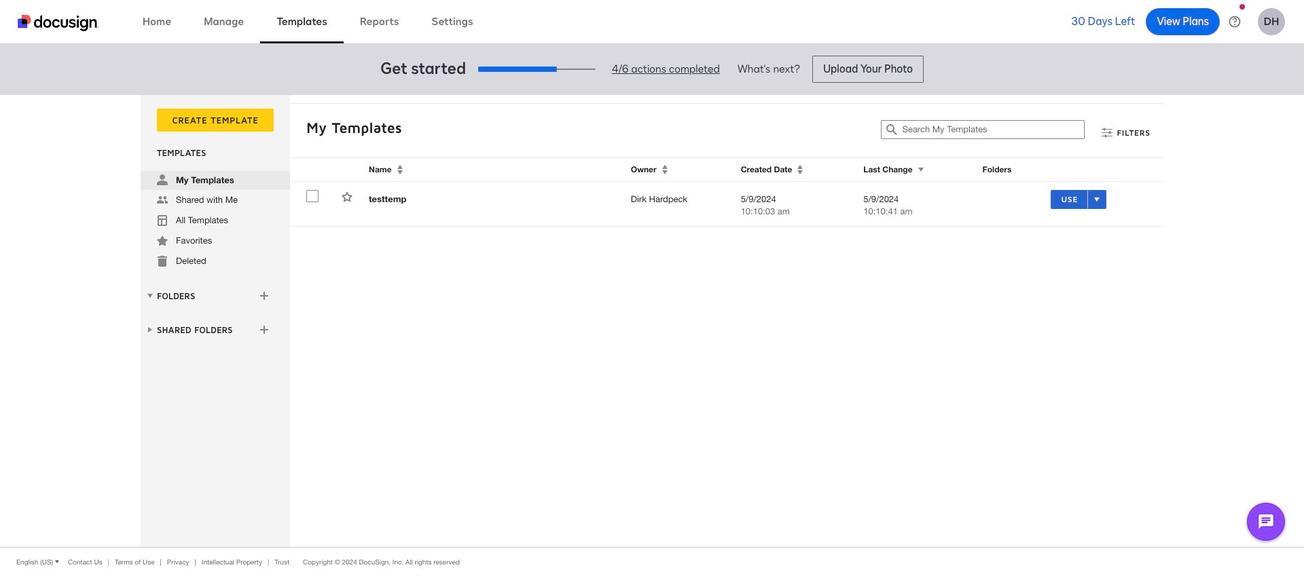 Task type: describe. For each thing, give the bounding box(es) containing it.
add testtemp to favorites image
[[342, 192, 353, 203]]

secondary navigation region
[[141, 95, 1168, 548]]

view folders image
[[145, 291, 156, 302]]

templates image
[[157, 215, 168, 226]]

Search My Templates text field
[[903, 121, 1085, 139]]

shared image
[[157, 195, 168, 206]]



Task type: locate. For each thing, give the bounding box(es) containing it.
view shared folders image
[[145, 325, 156, 336]]

docusign esignature image
[[18, 15, 99, 31]]

trash image
[[157, 256, 168, 267]]

star filled image
[[157, 236, 168, 247]]

user image
[[157, 175, 168, 186]]

more info region
[[0, 548, 1305, 577]]



Task type: vqa. For each thing, say whether or not it's contained in the screenshot.
Your uploaded profile image
no



